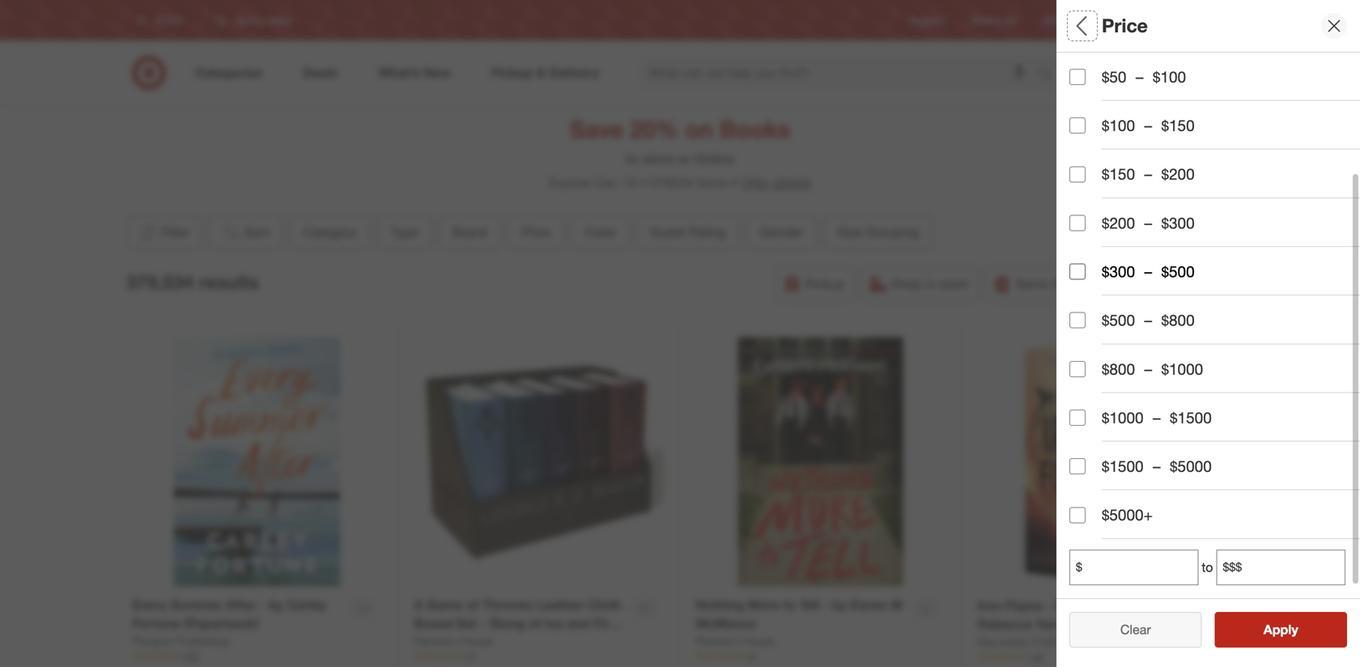 Task type: locate. For each thing, give the bounding box(es) containing it.
1 vertical spatial size
[[1070, 466, 1101, 485]]

0 vertical spatial gender
[[760, 224, 804, 240]]

1 vertical spatial guest
[[1070, 353, 1113, 371]]

1 vertical spatial gender
[[1070, 410, 1124, 428]]

random house for mcmanus
[[696, 634, 775, 648]]

0 vertical spatial $300
[[1162, 214, 1195, 232]]

$1000  –  $1500
[[1102, 409, 1212, 427]]

size up the $5000+ option
[[1070, 466, 1101, 485]]

game
[[427, 597, 463, 613]]

store right in
[[940, 276, 969, 292]]

size inside all filters dialog
[[1070, 466, 1101, 485]]

0 horizontal spatial store
[[643, 151, 675, 167]]

random house down set
[[414, 634, 493, 648]]

0 horizontal spatial guest rating
[[651, 224, 726, 240]]

1 vertical spatial $1500
[[1102, 457, 1144, 476]]

gender button up $5000
[[1070, 393, 1361, 450]]

-
[[260, 597, 265, 613], [824, 597, 829, 613], [1047, 598, 1052, 614], [1130, 598, 1135, 614], [481, 616, 486, 632]]

to inside nothing more to tell - by karen m mcmanus
[[784, 597, 796, 613]]

0 horizontal spatial $1500
[[1102, 457, 1144, 476]]

73 link
[[414, 649, 664, 664]]

$200  –  $300 checkbox
[[1070, 215, 1086, 231]]

0 vertical spatial type
[[1070, 126, 1104, 145]]

$1000
[[1162, 360, 1204, 378], [1102, 409, 1144, 427]]

gender down offer details
[[760, 224, 804, 240]]

- up clear all
[[1130, 598, 1135, 614]]

0 horizontal spatial r
[[481, 634, 491, 650]]

fire)
[[594, 616, 621, 632]]

1 house from the left
[[461, 634, 493, 648]]

size grouping inside all filters dialog
[[1070, 466, 1173, 485]]

color inside all filters dialog
[[1070, 296, 1110, 315]]

1 horizontal spatial random
[[696, 634, 739, 648]]

every summer after - by carley fortune (paperback) image
[[132, 337, 382, 587]]

george
[[432, 634, 478, 650]]

0 vertical spatial guest
[[651, 224, 685, 240]]

0 vertical spatial $1000
[[1162, 360, 1204, 378]]

0 horizontal spatial gender button
[[747, 215, 818, 250]]

$200 up the $200  –  $300
[[1162, 165, 1195, 184]]

1 vertical spatial size grouping button
[[1070, 450, 1361, 506]]

0 vertical spatial type button
[[1070, 109, 1361, 166]]

1 random house link from the left
[[414, 633, 493, 649]]

price dialog
[[1057, 0, 1361, 667]]

$200  –  $300
[[1102, 214, 1195, 232]]

fortune
[[132, 616, 180, 632]]

size up pickup
[[838, 224, 862, 240]]

category button right sort
[[290, 215, 371, 250]]

0 horizontal spatial $1000
[[1102, 409, 1144, 427]]

- inside nothing more to tell - by karen m mcmanus
[[824, 597, 829, 613]]

registry
[[910, 14, 946, 26]]

1 vertical spatial gender button
[[1070, 393, 1361, 450]]

0 horizontal spatial $100
[[1102, 116, 1136, 135]]

1 horizontal spatial store
[[940, 276, 969, 292]]

0 vertical spatial $500
[[1162, 262, 1195, 281]]

color down delivery
[[1070, 296, 1110, 315]]

1 horizontal spatial guest rating button
[[1070, 336, 1361, 393]]

1 horizontal spatial $1500
[[1171, 409, 1212, 427]]

expires
[[549, 175, 592, 191]]

random for a game of thrones leather-cloth boxed set - (song of ice and fire) by  george r r martin (mixed media product)
[[414, 634, 457, 648]]

$150 up $150  –  $200
[[1162, 116, 1195, 135]]

0 vertical spatial gender button
[[747, 215, 818, 250]]

sort
[[245, 224, 270, 240]]

$200
[[1162, 165, 1195, 184], [1102, 214, 1136, 232]]

gender
[[760, 224, 804, 240], [1070, 410, 1124, 428]]

1 horizontal spatial $300
[[1162, 214, 1195, 232]]

$100
[[1153, 68, 1187, 86], [1102, 116, 1136, 135]]

379534
[[650, 175, 693, 191]]

apply button
[[1215, 612, 1348, 648]]

of left ice
[[529, 616, 541, 632]]

$300 down $150  –  $200
[[1162, 214, 1195, 232]]

0 vertical spatial of
[[467, 597, 479, 613]]

1 horizontal spatial house
[[742, 634, 775, 648]]

1 r from the left
[[481, 634, 491, 650]]

color down dec
[[585, 224, 617, 240]]

store inside save 20% on books in-store or online
[[643, 151, 675, 167]]

1 horizontal spatial type
[[1070, 126, 1104, 145]]

results down sort button
[[199, 271, 259, 294]]

0 vertical spatial to
[[1202, 560, 1214, 575]]

every
[[132, 597, 167, 613]]

0 horizontal spatial $200
[[1102, 214, 1136, 232]]

gender up '$1500  –  $5000' checkbox
[[1070, 410, 1124, 428]]

0 horizontal spatial gender
[[760, 224, 804, 240]]

$1500 up $5000
[[1171, 409, 1212, 427]]

$500 down delivery
[[1102, 311, 1136, 330]]

1 horizontal spatial category
[[1070, 69, 1137, 88]]

$300  –  $500
[[1102, 262, 1195, 281]]

0 horizontal spatial size grouping button
[[824, 215, 934, 250]]

karen
[[851, 597, 888, 613]]

1 vertical spatial $200
[[1102, 214, 1136, 232]]

size grouping up shop
[[838, 224, 920, 240]]

search button
[[1031, 55, 1070, 94]]

pickup button
[[775, 267, 855, 302]]

guest down 379534
[[651, 224, 685, 240]]

brand button
[[1070, 166, 1361, 223], [439, 215, 501, 250]]

summer
[[170, 597, 222, 613]]

0 horizontal spatial random house link
[[414, 633, 493, 649]]

- right tell
[[824, 597, 829, 613]]

random house
[[414, 634, 493, 648], [696, 634, 775, 648]]

ice
[[545, 616, 563, 632]]

2 house from the left
[[742, 634, 775, 648]]

1 horizontal spatial size grouping button
[[1070, 450, 1361, 506]]

$150  –  $200
[[1102, 165, 1195, 184]]

rating down the items
[[689, 224, 726, 240]]

0 vertical spatial category
[[1070, 69, 1137, 88]]

1 vertical spatial store
[[940, 276, 969, 292]]

0 horizontal spatial brand button
[[439, 215, 501, 250]]

price button
[[508, 215, 565, 250], [1070, 223, 1361, 279]]

clear inside clear all button
[[1113, 622, 1143, 638]]

0 vertical spatial grouping
[[866, 224, 920, 240]]

1 horizontal spatial type button
[[1070, 109, 1361, 166]]

by left karen on the bottom of the page
[[833, 597, 847, 613]]

random house down mcmanus
[[696, 634, 775, 648]]

random down 'boxed'
[[414, 634, 457, 648]]

0 vertical spatial category button
[[1070, 53, 1361, 109]]

1 horizontal spatial of
[[529, 616, 541, 632]]

guest rating button up "$1000  –  $1500"
[[1070, 336, 1361, 393]]

$1500 right '$1500  –  $5000' checkbox
[[1102, 457, 1144, 476]]

results
[[199, 271, 259, 294], [1274, 622, 1316, 638]]

0 horizontal spatial random house
[[414, 634, 493, 648]]

iron
[[978, 598, 1002, 614]]

filters
[[1098, 14, 1148, 37]]

1 vertical spatial $800
[[1102, 360, 1136, 378]]

guest rating button down 379534 items
[[637, 215, 740, 250]]

by up all
[[1138, 598, 1153, 614]]

$150 right "$150  –  $200" checkbox
[[1102, 165, 1136, 184]]

$300  –  $500 checkbox
[[1070, 264, 1086, 280]]

all
[[1147, 622, 1160, 638]]

0 horizontal spatial guest
[[651, 224, 685, 240]]

by inside a game of thrones leather-cloth boxed set - (song of ice and fire) by  george r r martin (mixed media product)
[[414, 634, 429, 650]]

carley
[[287, 597, 327, 613]]

$1000 up "$1000  –  $1500"
[[1162, 360, 1204, 378]]

1 horizontal spatial category button
[[1070, 53, 1361, 109]]

rating down the $500  –  $800
[[1118, 353, 1165, 371]]

$200 right $200  –  $300 option
[[1102, 214, 1136, 232]]

dec
[[596, 175, 619, 191]]

boxed
[[414, 616, 453, 632]]

guest rating button
[[637, 215, 740, 250], [1070, 336, 1361, 393]]

0 vertical spatial color button
[[571, 215, 630, 250]]

grouping up $5000+
[[1105, 466, 1173, 485]]

1 horizontal spatial to
[[1202, 560, 1214, 575]]

style
[[1070, 580, 1107, 598]]

379,534 results
[[126, 271, 259, 294]]

all filters dialog
[[1057, 0, 1361, 667]]

$300
[[1162, 214, 1195, 232], [1102, 262, 1136, 281]]

0 horizontal spatial grouping
[[866, 224, 920, 240]]

1 vertical spatial category button
[[290, 215, 371, 250]]

0 horizontal spatial $150
[[1102, 165, 1136, 184]]

size grouping up $5000+
[[1070, 466, 1173, 485]]

0 horizontal spatial of
[[467, 597, 479, 613]]

1 vertical spatial size grouping
[[1070, 466, 1173, 485]]

146
[[1028, 651, 1045, 663]]

- inside every summer after - by carley fortune (paperback)
[[260, 597, 265, 613]]

0 vertical spatial rating
[[689, 224, 726, 240]]

$800 right $800  –  $1000 option
[[1102, 360, 1136, 378]]

guest rating down 379534 items
[[651, 224, 726, 240]]

1 horizontal spatial rating
[[1118, 353, 1165, 371]]

random down mcmanus
[[696, 634, 739, 648]]

to inside price dialog
[[1202, 560, 1214, 575]]

brand inside all filters dialog
[[1070, 183, 1114, 201]]

1 horizontal spatial results
[[1274, 622, 1316, 638]]

0 vertical spatial $150
[[1162, 116, 1195, 135]]

2 random house link from the left
[[696, 633, 775, 649]]

- right set
[[481, 616, 486, 632]]

1 vertical spatial color button
[[1070, 279, 1361, 336]]

16
[[623, 175, 637, 191]]

1 clear from the left
[[1113, 622, 1143, 638]]

size grouping
[[838, 224, 920, 240], [1070, 466, 1173, 485]]

publishing
[[177, 634, 229, 648]]

save
[[570, 115, 624, 144]]

$800 down shipping button
[[1162, 311, 1195, 330]]

shop in store button
[[862, 267, 979, 302]]

$1500  –  $5000 checkbox
[[1070, 459, 1086, 475]]

1 horizontal spatial $1000
[[1162, 360, 1204, 378]]

$1000  –  $1500 checkbox
[[1070, 410, 1086, 426]]

$150  –  $200 checkbox
[[1070, 166, 1086, 182]]

random house link down set
[[414, 633, 493, 649]]

None text field
[[1070, 550, 1199, 586], [1217, 550, 1346, 586], [1070, 550, 1199, 586], [1217, 550, 1346, 586]]

gender button down offer details
[[747, 215, 818, 250]]

1 horizontal spatial gender
[[1070, 410, 1124, 428]]

target circle
[[1108, 14, 1162, 26]]

1 vertical spatial to
[[784, 597, 796, 613]]

0 horizontal spatial to
[[784, 597, 796, 613]]

0 horizontal spatial random
[[414, 634, 457, 648]]

results inside button
[[1274, 622, 1316, 638]]

random house link down mcmanus
[[696, 633, 775, 649]]

$500  –  $800 checkbox
[[1070, 312, 1086, 329]]

0 vertical spatial guest rating button
[[637, 215, 740, 250]]

$50
[[1102, 68, 1127, 86]]

category button up $100  –  $150
[[1070, 53, 1361, 109]]

offer
[[741, 175, 770, 191]]

results for 379,534 results
[[199, 271, 259, 294]]

0 horizontal spatial category button
[[290, 215, 371, 250]]

house up 10
[[742, 634, 775, 648]]

random house link for mcmanus
[[696, 633, 775, 649]]

2 clear from the left
[[1121, 622, 1152, 638]]

random house link
[[414, 633, 493, 649], [696, 633, 775, 649]]

0 horizontal spatial brand
[[453, 224, 488, 240]]

$500
[[1162, 262, 1195, 281], [1102, 311, 1136, 330]]

store
[[643, 151, 675, 167], [940, 276, 969, 292]]

macmillan publishers link
[[978, 634, 1086, 650]]

r up the product) on the bottom left
[[481, 634, 491, 650]]

color
[[585, 224, 617, 240], [1070, 296, 1110, 315]]

0 vertical spatial size
[[838, 224, 862, 240]]

a game of thrones leather-cloth boxed set - (song of ice and fire) by  george r r martin (mixed media product)
[[414, 597, 622, 667]]

$100 right $100  –  $150 option
[[1102, 116, 1136, 135]]

0 vertical spatial $800
[[1162, 311, 1195, 330]]

on
[[686, 115, 714, 144]]

grouping up shop
[[866, 224, 920, 240]]

offer details
[[741, 175, 812, 191]]

1 horizontal spatial r
[[494, 634, 504, 650]]

save 20% on books in-store or online
[[570, 115, 791, 167]]

$1000 right $1000  –  $1500 "checkbox"
[[1102, 409, 1144, 427]]

grouping inside all filters dialog
[[1105, 466, 1173, 485]]

weekly ad
[[972, 14, 1018, 26]]

rating inside all filters dialog
[[1118, 353, 1165, 371]]

$50  –  $100 checkbox
[[1070, 69, 1086, 85]]

0 vertical spatial size grouping
[[838, 224, 920, 240]]

yarros
[[1036, 617, 1076, 633]]

$300 right $300  –  $500 option on the right top of page
[[1102, 262, 1136, 281]]

of up set
[[467, 597, 479, 613]]

guest down $500  –  $800 checkbox
[[1070, 353, 1113, 371]]

1 random from the left
[[414, 634, 457, 648]]

1 vertical spatial of
[[529, 616, 541, 632]]

to
[[1202, 560, 1214, 575], [784, 597, 796, 613]]

1 horizontal spatial random house
[[696, 634, 775, 648]]

macmillan
[[978, 635, 1030, 649]]

grouping
[[866, 224, 920, 240], [1105, 466, 1173, 485]]

1 horizontal spatial size
[[1070, 466, 1101, 485]]

house for -
[[461, 634, 493, 648]]

1 horizontal spatial $100
[[1153, 68, 1187, 86]]

0 horizontal spatial rating
[[689, 224, 726, 240]]

nothing more to tell - by karen m mcmanus image
[[696, 337, 946, 587]]

0 vertical spatial color
[[585, 224, 617, 240]]

- right the after
[[260, 597, 265, 613]]

a
[[414, 597, 423, 613]]

2 random from the left
[[696, 634, 739, 648]]

1 vertical spatial guest rating
[[1070, 353, 1165, 371]]

by inside every summer after - by carley fortune (paperback)
[[269, 597, 283, 613]]

0 vertical spatial $200
[[1162, 165, 1195, 184]]

- inside a game of thrones leather-cloth boxed set - (song of ice and fire) by  george r r martin (mixed media product)
[[481, 616, 486, 632]]

$800  –  $1000
[[1102, 360, 1204, 378]]

0 vertical spatial size grouping button
[[824, 215, 934, 250]]

0 vertical spatial store
[[643, 151, 675, 167]]

by left "carley"
[[269, 597, 283, 613]]

$500 down the $200  –  $300
[[1162, 262, 1195, 281]]

guest rating down the $500  –  $800
[[1070, 353, 1165, 371]]

results right see
[[1274, 622, 1316, 638]]

shipping
[[1173, 276, 1224, 292]]

20%
[[630, 115, 679, 144]]

2 random house from the left
[[696, 634, 775, 648]]

clear all button
[[1070, 612, 1202, 648]]

1 random house from the left
[[414, 634, 493, 648]]

rating
[[689, 224, 726, 240], [1118, 353, 1165, 371]]

shop
[[892, 276, 922, 292]]

10 link
[[696, 649, 946, 664]]

tell
[[800, 597, 820, 613]]

(mixed
[[551, 634, 592, 650]]

every summer after - by carley fortune (paperback)
[[132, 597, 327, 632]]

by up media
[[414, 634, 429, 650]]

1 vertical spatial rating
[[1118, 353, 1165, 371]]

$100 up $100  –  $150
[[1153, 68, 1187, 86]]

r down (song
[[494, 634, 504, 650]]

0 vertical spatial results
[[199, 271, 259, 294]]

by
[[269, 597, 283, 613], [833, 597, 847, 613], [1138, 598, 1153, 614], [414, 634, 429, 650]]

clear inside clear button
[[1121, 622, 1152, 638]]

store left "or"
[[643, 151, 675, 167]]

house up 73 at the left bottom
[[461, 634, 493, 648]]

1 horizontal spatial size grouping
[[1070, 466, 1173, 485]]



Task type: vqa. For each thing, say whether or not it's contained in the screenshot.


Task type: describe. For each thing, give the bounding box(es) containing it.
379534 items
[[650, 175, 728, 191]]

shipping button
[[1143, 267, 1234, 302]]

random house link for -
[[414, 633, 493, 649]]

200 link
[[132, 649, 382, 664]]

macmillan publishers
[[978, 635, 1086, 649]]

same
[[1016, 276, 1049, 292]]

0 horizontal spatial color button
[[571, 215, 630, 250]]

pickup
[[805, 276, 845, 292]]

guest inside all filters dialog
[[1070, 353, 1113, 371]]

iron flame - (empyrean) - by rebecca yarros (hardcover) image
[[978, 337, 1228, 588]]

by inside iron flame - (empyrean) - by rebecca yarros (hardcover)
[[1138, 598, 1153, 614]]

1 vertical spatial $1000
[[1102, 409, 1144, 427]]

all
[[1070, 14, 1092, 37]]

see
[[1247, 622, 1271, 638]]

rebecca
[[978, 617, 1032, 633]]

clear for clear
[[1121, 622, 1152, 638]]

$100  –  $150 checkbox
[[1070, 118, 1086, 134]]

redcard link
[[1043, 13, 1082, 27]]

0 horizontal spatial size
[[838, 224, 862, 240]]

$100  –  $150
[[1102, 116, 1195, 135]]

0 horizontal spatial category
[[304, 224, 357, 240]]

nothing more to tell - by karen m mcmanus link
[[696, 596, 908, 633]]

0 vertical spatial $1500
[[1171, 409, 1212, 427]]

0 horizontal spatial size grouping
[[838, 224, 920, 240]]

1 horizontal spatial $150
[[1162, 116, 1195, 135]]

items
[[697, 175, 728, 191]]

price inside dialog
[[1102, 14, 1148, 37]]

1 horizontal spatial $200
[[1162, 165, 1195, 184]]

1 vertical spatial $150
[[1102, 165, 1136, 184]]

379,534
[[126, 271, 194, 294]]

or
[[678, 151, 691, 167]]

1 vertical spatial brand
[[453, 224, 488, 240]]

online
[[695, 151, 734, 167]]

random house for -
[[414, 634, 493, 648]]

iron flame - (empyrean) - by rebecca yarros (hardcover) link
[[978, 597, 1190, 634]]

(hardcover)
[[1079, 617, 1151, 633]]

cloth
[[589, 597, 622, 613]]

house for mcmanus
[[742, 634, 775, 648]]

apply
[[1264, 622, 1299, 638]]

0 vertical spatial $100
[[1153, 68, 1187, 86]]

by inside nothing more to tell - by karen m mcmanus
[[833, 597, 847, 613]]

product)
[[456, 653, 509, 667]]

guest rating inside all filters dialog
[[1070, 353, 1165, 371]]

clear button
[[1070, 612, 1202, 648]]

1 vertical spatial $300
[[1102, 262, 1136, 281]]

random for nothing more to tell - by karen m mcmanus
[[696, 634, 739, 648]]

- up "yarros"
[[1047, 598, 1052, 614]]

target
[[1108, 14, 1135, 26]]

expires dec 16
[[549, 175, 637, 191]]

$5000+
[[1102, 506, 1153, 525]]

circle
[[1137, 14, 1162, 26]]

1 vertical spatial guest rating button
[[1070, 336, 1361, 393]]

search
[[1031, 66, 1070, 82]]

0 horizontal spatial guest rating button
[[637, 215, 740, 250]]

martin
[[507, 634, 548, 650]]

same day delivery button
[[986, 267, 1136, 302]]

every summer after - by carley fortune (paperback) link
[[132, 596, 344, 633]]

thrones
[[483, 597, 533, 613]]

What can we help you find? suggestions appear below search field
[[639, 55, 1042, 91]]

penguin publishing link
[[132, 633, 229, 649]]

set
[[457, 616, 477, 632]]

0 horizontal spatial color
[[585, 224, 617, 240]]

and
[[567, 616, 590, 632]]

filter button
[[126, 215, 202, 250]]

redcard
[[1043, 14, 1082, 26]]

nothing
[[696, 597, 745, 613]]

see results button
[[1215, 612, 1348, 648]]

0 horizontal spatial price button
[[508, 215, 565, 250]]

target circle link
[[1108, 13, 1162, 27]]

books
[[720, 115, 791, 144]]

day
[[1053, 276, 1075, 292]]

gender inside all filters dialog
[[1070, 410, 1124, 428]]

weekly
[[972, 14, 1003, 26]]

1 vertical spatial type
[[391, 224, 419, 240]]

146 link
[[978, 650, 1228, 665]]

0 vertical spatial guest rating
[[651, 224, 726, 240]]

clear for clear all
[[1113, 622, 1143, 638]]

results for see results
[[1274, 622, 1316, 638]]

weekly ad link
[[972, 13, 1018, 27]]

filter
[[161, 224, 190, 240]]

style button
[[1070, 563, 1361, 620]]

type inside all filters dialog
[[1070, 126, 1104, 145]]

leather-
[[537, 597, 589, 613]]

nothing more to tell - by karen m mcmanus
[[696, 597, 903, 632]]

1 vertical spatial type button
[[377, 215, 432, 250]]

a game of thrones leather-cloth boxed set - (song of ice and fire) by  george r r martin (mixed media product) link
[[414, 596, 626, 667]]

$1500  –  $5000
[[1102, 457, 1212, 476]]

shop in store
[[892, 276, 969, 292]]

1 horizontal spatial brand button
[[1070, 166, 1361, 223]]

$50  –  $100
[[1102, 68, 1187, 86]]

$500  –  $800
[[1102, 311, 1195, 330]]

category inside all filters dialog
[[1070, 69, 1137, 88]]

0 horizontal spatial $500
[[1102, 311, 1136, 330]]

$5000
[[1171, 457, 1212, 476]]

73
[[465, 650, 475, 662]]

type button inside all filters dialog
[[1070, 109, 1361, 166]]

0 horizontal spatial $800
[[1102, 360, 1136, 378]]

1 horizontal spatial gender button
[[1070, 393, 1361, 450]]

store inside button
[[940, 276, 969, 292]]

same day delivery
[[1016, 276, 1126, 292]]

m
[[891, 597, 903, 613]]

(empyrean)
[[1056, 598, 1126, 614]]

(paperback)
[[184, 616, 259, 632]]

material button
[[1070, 506, 1361, 563]]

$800  –  $1000 checkbox
[[1070, 361, 1086, 377]]

flame
[[1006, 598, 1044, 614]]

in-
[[626, 151, 643, 167]]

a game of thrones leather-cloth boxed set - (song of ice and fire) by  george r r martin (mixed media product) image
[[414, 337, 664, 587]]

penguin
[[132, 634, 174, 648]]

1 horizontal spatial $800
[[1162, 311, 1195, 330]]

details
[[774, 175, 812, 191]]

2 r from the left
[[494, 634, 504, 650]]

1 horizontal spatial price button
[[1070, 223, 1361, 279]]

$5000+ checkbox
[[1070, 507, 1086, 523]]

1 vertical spatial $100
[[1102, 116, 1136, 135]]

(song
[[490, 616, 525, 632]]

see results
[[1247, 622, 1316, 638]]

publishers
[[1033, 635, 1086, 649]]

price inside all filters dialog
[[1070, 239, 1108, 258]]



